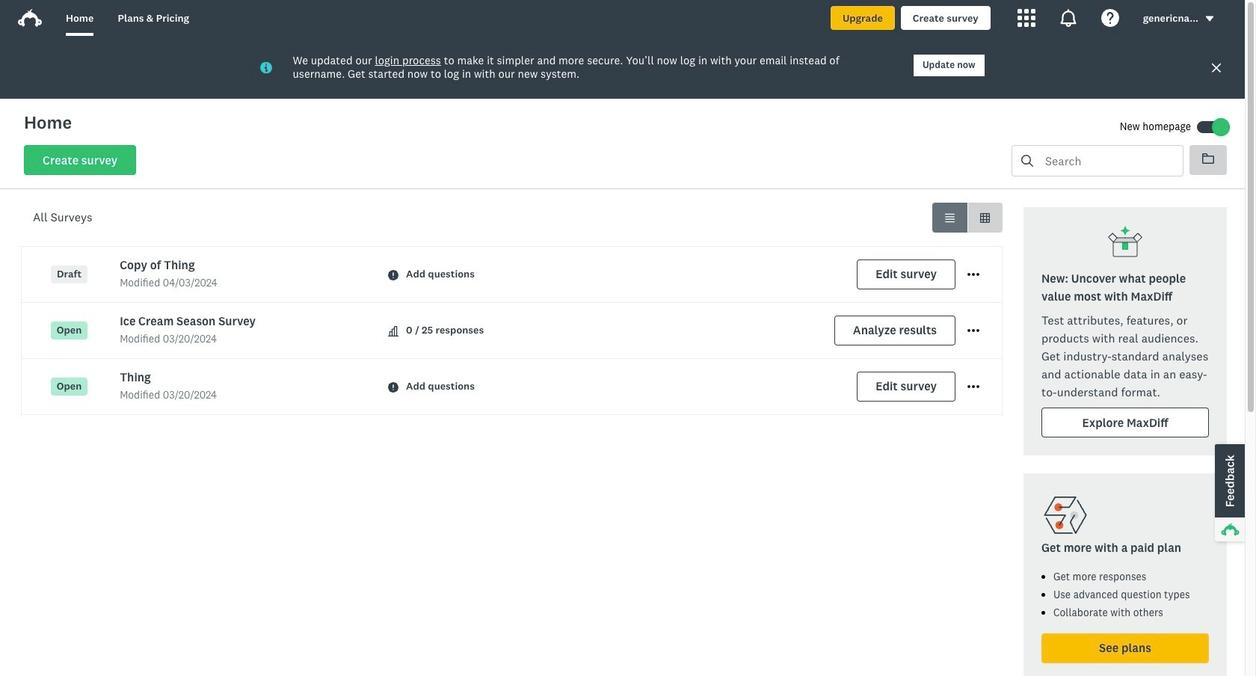 Task type: vqa. For each thing, say whether or not it's contained in the screenshot.
THE SURVEYMONKEY LOGO
no



Task type: locate. For each thing, give the bounding box(es) containing it.
brand logo image
[[18, 6, 42, 30], [18, 9, 42, 27]]

folders image
[[1203, 153, 1215, 165]]

products icon image
[[1018, 9, 1036, 27], [1018, 9, 1036, 27]]

2 brand logo image from the top
[[18, 9, 42, 27]]

0 vertical spatial open menu image
[[968, 269, 980, 281]]

group
[[933, 203, 1003, 233]]

open menu image
[[968, 269, 980, 281], [968, 381, 980, 393]]

dropdown arrow icon image
[[1205, 14, 1216, 24], [1207, 16, 1214, 21]]

2 warning image from the top
[[388, 382, 399, 392]]

warning image
[[388, 270, 399, 280], [388, 382, 399, 392]]

search image
[[1022, 155, 1034, 167], [1022, 155, 1034, 167]]

0 vertical spatial warning image
[[388, 270, 399, 280]]

warning image for 2nd open menu icon from the top of the page
[[388, 382, 399, 392]]

1 open menu image from the top
[[968, 273, 980, 276]]

Search text field
[[1034, 146, 1184, 176]]

1 vertical spatial warning image
[[388, 382, 399, 392]]

1 vertical spatial open menu image
[[968, 381, 980, 393]]

response count image
[[388, 326, 399, 336], [388, 326, 399, 336]]

1 warning image from the top
[[388, 270, 399, 280]]

open menu image
[[968, 273, 980, 276], [968, 325, 980, 337], [968, 329, 980, 332], [968, 385, 980, 388]]

help icon image
[[1102, 9, 1120, 27]]



Task type: describe. For each thing, give the bounding box(es) containing it.
2 open menu image from the top
[[968, 381, 980, 393]]

warning image for 1st open menu icon from the top of the page
[[388, 270, 399, 280]]

4 open menu image from the top
[[968, 385, 980, 388]]

response based pricing icon image
[[1042, 492, 1090, 539]]

max diff icon image
[[1108, 225, 1144, 261]]

1 open menu image from the top
[[968, 269, 980, 281]]

notification center icon image
[[1060, 9, 1078, 27]]

2 open menu image from the top
[[968, 325, 980, 337]]

1 brand logo image from the top
[[18, 6, 42, 30]]

3 open menu image from the top
[[968, 329, 980, 332]]

folders image
[[1203, 153, 1215, 164]]

x image
[[1211, 62, 1223, 74]]



